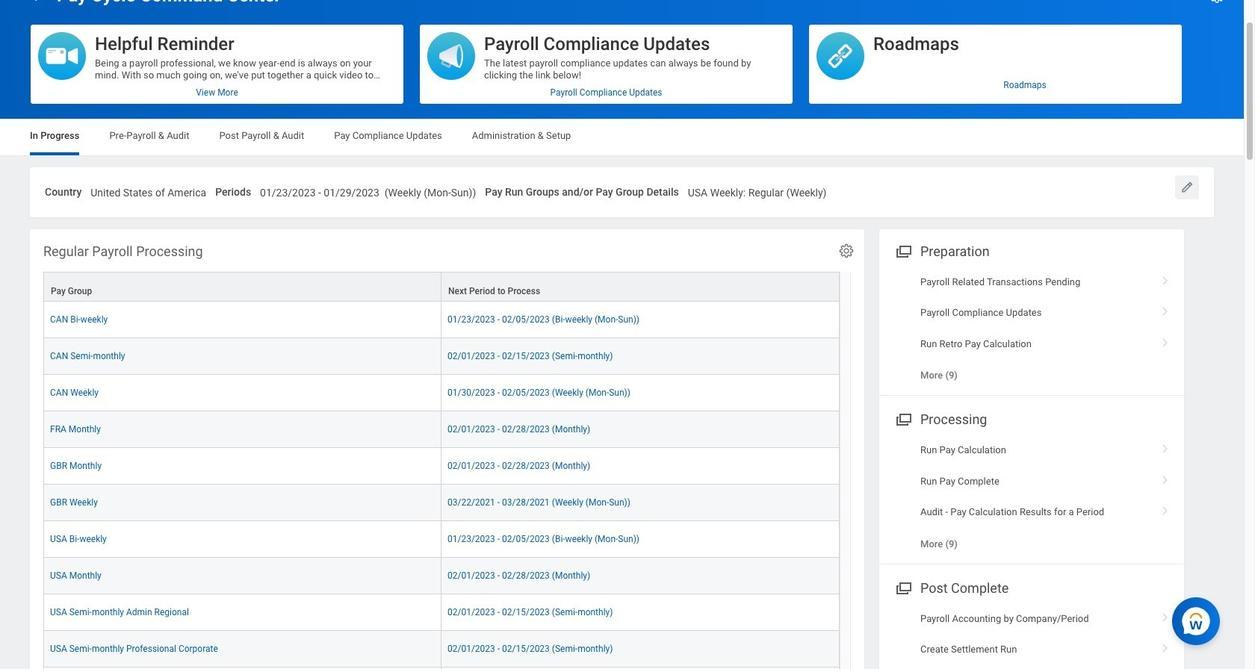 Task type: locate. For each thing, give the bounding box(es) containing it.
2 row from the top
[[43, 302, 840, 338]]

2 chevron right image from the top
[[1156, 302, 1176, 317]]

menu group image
[[893, 240, 913, 261], [893, 409, 913, 429]]

7 row from the top
[[43, 485, 840, 522]]

list for menu group icon for first chevron right image from the bottom of the page
[[880, 435, 1185, 560]]

menu group image for first chevron right image from the bottom of the page
[[893, 409, 913, 429]]

1 vertical spatial menu group image
[[893, 409, 913, 429]]

9 row from the top
[[43, 558, 840, 595]]

1 menu group image from the top
[[893, 240, 913, 261]]

None text field
[[91, 178, 206, 204], [260, 178, 476, 204], [688, 178, 827, 204], [91, 178, 206, 204], [260, 178, 476, 204], [688, 178, 827, 204]]

3 row from the top
[[43, 338, 840, 375]]

1 list from the top
[[880, 267, 1185, 391]]

chevron right image
[[1156, 271, 1176, 286], [1156, 302, 1176, 317], [1156, 471, 1176, 486], [1156, 608, 1176, 623], [1156, 639, 1176, 654]]

configure this page image
[[1208, 0, 1226, 4]]

0 vertical spatial list
[[880, 267, 1185, 391]]

3 chevron right image from the top
[[1156, 502, 1176, 517]]

tab list
[[15, 120, 1229, 155]]

column header inside the regular payroll processing "element"
[[43, 272, 442, 303]]

6 row from the top
[[43, 448, 840, 485]]

1 row from the top
[[43, 272, 840, 303]]

3 list from the top
[[880, 604, 1185, 670]]

5 chevron right image from the top
[[1156, 639, 1176, 654]]

chevron right image for list corresponding to menu group icon for first chevron right image from the bottom of the page
[[1156, 471, 1176, 486]]

1 chevron right image from the top
[[1156, 333, 1176, 348]]

1 vertical spatial chevron right image
[[1156, 440, 1176, 455]]

column header
[[43, 272, 442, 303]]

1 cell from the left
[[43, 668, 442, 670]]

2 vertical spatial list
[[880, 604, 1185, 670]]

menu group image
[[893, 578, 913, 598]]

2 vertical spatial chevron right image
[[1156, 502, 1176, 517]]

row
[[43, 272, 840, 303], [43, 302, 840, 338], [43, 338, 840, 375], [43, 375, 840, 412], [43, 412, 840, 448], [43, 448, 840, 485], [43, 485, 840, 522], [43, 522, 840, 558], [43, 558, 840, 595], [43, 595, 840, 631], [43, 631, 840, 668], [43, 668, 840, 670]]

list
[[880, 267, 1185, 391], [880, 435, 1185, 560], [880, 604, 1185, 670]]

cell
[[43, 668, 442, 670], [442, 668, 840, 670]]

1 chevron right image from the top
[[1156, 271, 1176, 286]]

2 list from the top
[[880, 435, 1185, 560]]

0 vertical spatial menu group image
[[893, 240, 913, 261]]

chevron right image
[[1156, 333, 1176, 348], [1156, 440, 1176, 455], [1156, 502, 1176, 517]]

3 chevron right image from the top
[[1156, 471, 1176, 486]]

1 vertical spatial list
[[880, 435, 1185, 560]]

0 vertical spatial chevron right image
[[1156, 333, 1176, 348]]

2 menu group image from the top
[[893, 409, 913, 429]]

menu group image for third chevron right image from the bottom
[[893, 240, 913, 261]]

12 row from the top
[[43, 668, 840, 670]]



Task type: vqa. For each thing, say whether or not it's contained in the screenshot.
ninth row
yes



Task type: describe. For each thing, give the bounding box(es) containing it.
list for menu group icon associated with third chevron right image from the bottom
[[880, 267, 1185, 391]]

chevron right image for list corresponding to menu group image at the bottom of the page
[[1156, 639, 1176, 654]]

4 chevron right image from the top
[[1156, 608, 1176, 623]]

edit image
[[1180, 180, 1195, 195]]

previous page image
[[27, 0, 45, 3]]

list for menu group image at the bottom of the page
[[880, 604, 1185, 670]]

chevron right image for list associated with menu group icon associated with third chevron right image from the bottom
[[1156, 302, 1176, 317]]

2 chevron right image from the top
[[1156, 440, 1176, 455]]

2 cell from the left
[[442, 668, 840, 670]]

8 row from the top
[[43, 522, 840, 558]]

regular payroll processing element
[[30, 229, 865, 670]]

10 row from the top
[[43, 595, 840, 631]]

4 row from the top
[[43, 375, 840, 412]]

5 row from the top
[[43, 412, 840, 448]]

11 row from the top
[[43, 631, 840, 668]]



